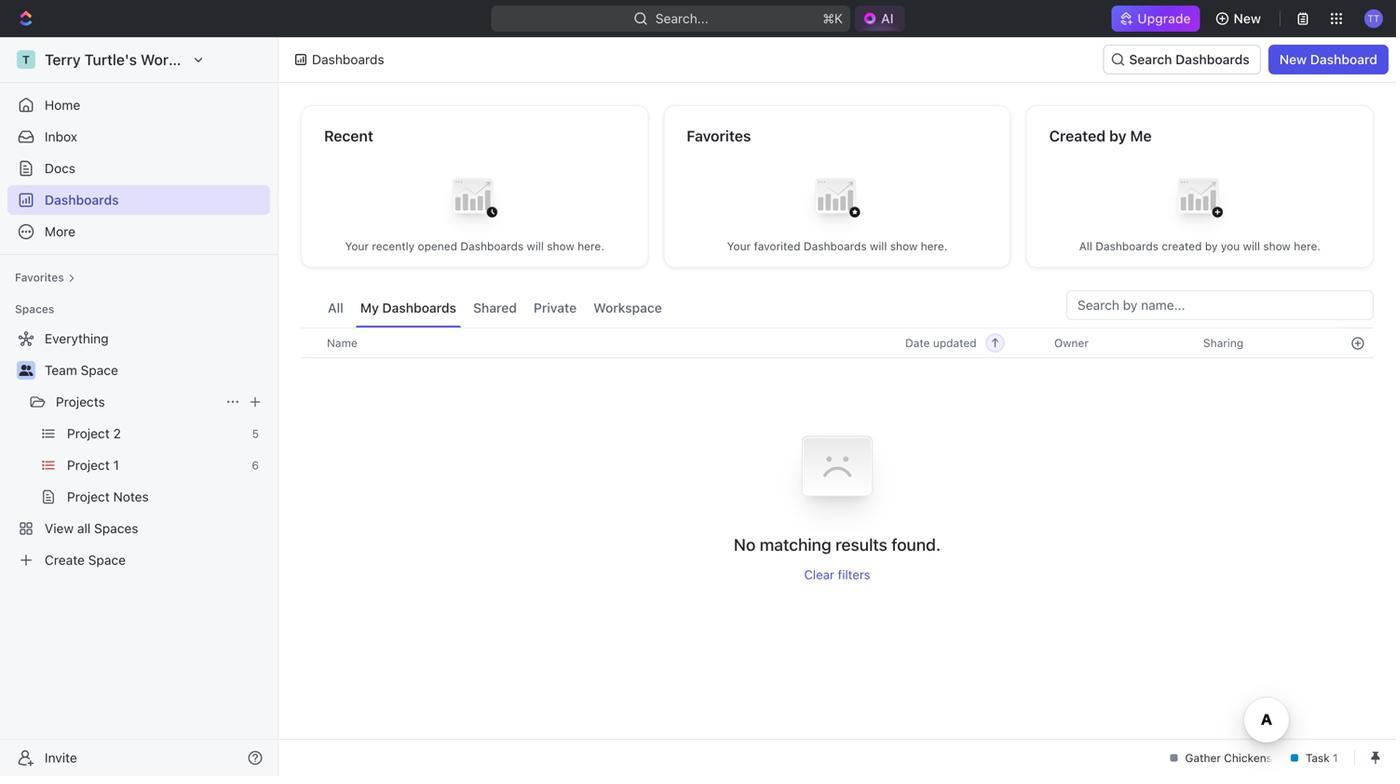 Task type: locate. For each thing, give the bounding box(es) containing it.
0 horizontal spatial spaces
[[15, 303, 54, 316]]

2
[[113, 426, 121, 442]]

2 vertical spatial project
[[67, 490, 110, 505]]

tab list
[[323, 291, 667, 328]]

1 project from the top
[[67, 426, 110, 442]]

1 horizontal spatial spaces
[[94, 521, 138, 537]]

all inside button
[[328, 300, 344, 316]]

0 vertical spatial all
[[1079, 240, 1093, 253]]

my dashboards
[[360, 300, 456, 316]]

dashboards right the my
[[382, 300, 456, 316]]

by left you
[[1205, 240, 1218, 253]]

1 horizontal spatial all
[[1079, 240, 1093, 253]]

project 1 link
[[67, 451, 244, 481]]

spaces
[[15, 303, 54, 316], [94, 521, 138, 537]]

project notes
[[67, 490, 149, 505]]

1 vertical spatial spaces
[[94, 521, 138, 537]]

0 horizontal spatial new
[[1234, 11, 1261, 26]]

dashboards
[[312, 52, 384, 67], [1176, 52, 1250, 67], [45, 192, 119, 208], [461, 240, 524, 253], [804, 240, 867, 253], [1096, 240, 1159, 253], [382, 300, 456, 316]]

projects link
[[56, 388, 218, 417]]

filters
[[838, 568, 871, 583]]

space down view all spaces at left
[[88, 553, 126, 568]]

1 horizontal spatial workspace
[[594, 300, 662, 316]]

2 your from the left
[[727, 240, 751, 253]]

0 vertical spatial workspace
[[141, 51, 218, 68]]

created
[[1050, 127, 1106, 145]]

space inside team space link
[[81, 363, 118, 378]]

search dashboards
[[1129, 52, 1250, 67]]

tree inside sidebar navigation
[[7, 324, 270, 576]]

space inside create space link
[[88, 553, 126, 568]]

no
[[734, 535, 756, 555]]

ai button
[[855, 6, 905, 32]]

1 will from the left
[[527, 240, 544, 253]]

view all spaces
[[45, 521, 138, 537]]

all
[[1079, 240, 1093, 253], [328, 300, 344, 316]]

new inside new button
[[1234, 11, 1261, 26]]

create space
[[45, 553, 126, 568]]

invite
[[45, 751, 77, 766]]

1 vertical spatial by
[[1205, 240, 1218, 253]]

1 horizontal spatial your
[[727, 240, 751, 253]]

new left dashboard
[[1280, 52, 1307, 67]]

favorites
[[687, 127, 751, 145], [15, 271, 64, 284]]

0 horizontal spatial here.
[[578, 240, 604, 253]]

by
[[1110, 127, 1127, 145], [1205, 240, 1218, 253]]

all
[[77, 521, 91, 537]]

1 show from the left
[[547, 240, 575, 253]]

my dashboards button
[[356, 291, 461, 328]]

found.
[[892, 535, 941, 555]]

your for recent
[[345, 240, 369, 253]]

everything link
[[7, 324, 266, 354]]

dashboards left the created
[[1096, 240, 1159, 253]]

new
[[1234, 11, 1261, 26], [1280, 52, 1307, 67]]

all button
[[323, 291, 348, 328]]

0 horizontal spatial workspace
[[141, 51, 218, 68]]

0 vertical spatial favorites
[[687, 127, 751, 145]]

6
[[252, 459, 259, 472]]

new dashboard
[[1280, 52, 1378, 67]]

0 horizontal spatial will
[[527, 240, 544, 253]]

new inside "new dashboard" button
[[1280, 52, 1307, 67]]

your left favorited
[[727, 240, 751, 253]]

docs
[[45, 161, 75, 176]]

will down no favorited dashboards image
[[870, 240, 887, 253]]

shared
[[473, 300, 517, 316]]

project for project notes
[[67, 490, 110, 505]]

2 horizontal spatial will
[[1243, 240, 1260, 253]]

workspace inside sidebar navigation
[[141, 51, 218, 68]]

0 horizontal spatial show
[[547, 240, 575, 253]]

1 vertical spatial space
[[88, 553, 126, 568]]

team space
[[45, 363, 118, 378]]

2 will from the left
[[870, 240, 887, 253]]

your
[[345, 240, 369, 253], [727, 240, 751, 253]]

1 here. from the left
[[578, 240, 604, 253]]

t
[[22, 53, 30, 66]]

1 horizontal spatial here.
[[921, 240, 948, 253]]

dashboards up "more"
[[45, 192, 119, 208]]

search
[[1129, 52, 1172, 67]]

favorited
[[754, 240, 801, 253]]

3 project from the top
[[67, 490, 110, 505]]

all for all
[[328, 300, 344, 316]]

everything
[[45, 331, 109, 347]]

date updated button
[[894, 329, 1005, 358]]

favorites inside favorites 'button'
[[15, 271, 64, 284]]

created by me
[[1050, 127, 1152, 145]]

0 vertical spatial by
[[1110, 127, 1127, 145]]

1 vertical spatial workspace
[[594, 300, 662, 316]]

by left "me"
[[1110, 127, 1127, 145]]

tree
[[7, 324, 270, 576]]

workspace up home link at the top
[[141, 51, 218, 68]]

you
[[1221, 240, 1240, 253]]

0 vertical spatial spaces
[[15, 303, 54, 316]]

dashboards down no favorited dashboards image
[[804, 240, 867, 253]]

0 vertical spatial space
[[81, 363, 118, 378]]

tree containing everything
[[7, 324, 270, 576]]

workspace right private
[[594, 300, 662, 316]]

no created by me dashboards image
[[1163, 164, 1237, 239]]

project left the "2"
[[67, 426, 110, 442]]

1 horizontal spatial show
[[890, 240, 918, 253]]

matching
[[760, 535, 832, 555]]

dashboards inside button
[[1176, 52, 1250, 67]]

row containing name
[[301, 328, 1374, 359]]

will up private
[[527, 240, 544, 253]]

1 horizontal spatial new
[[1280, 52, 1307, 67]]

show
[[547, 240, 575, 253], [890, 240, 918, 253], [1263, 240, 1291, 253]]

1 vertical spatial project
[[67, 458, 110, 473]]

project
[[67, 426, 110, 442], [67, 458, 110, 473], [67, 490, 110, 505]]

updated
[[933, 337, 977, 350]]

results
[[836, 535, 888, 555]]

project left 1
[[67, 458, 110, 473]]

recently
[[372, 240, 415, 253]]

turtle's
[[84, 51, 137, 68]]

here.
[[578, 240, 604, 253], [921, 240, 948, 253], [1294, 240, 1321, 253]]

0 horizontal spatial by
[[1110, 127, 1127, 145]]

2 horizontal spatial show
[[1263, 240, 1291, 253]]

2 project from the top
[[67, 458, 110, 473]]

3 will from the left
[[1243, 240, 1260, 253]]

new for new
[[1234, 11, 1261, 26]]

projects
[[56, 394, 105, 410]]

project 2 link
[[67, 419, 245, 449]]

1 your from the left
[[345, 240, 369, 253]]

search...
[[656, 11, 709, 26]]

space up projects
[[81, 363, 118, 378]]

ai
[[881, 11, 894, 26]]

private
[[534, 300, 577, 316]]

3 here. from the left
[[1294, 240, 1321, 253]]

new up search dashboards
[[1234, 11, 1261, 26]]

upgrade
[[1138, 11, 1191, 26]]

shared button
[[469, 291, 522, 328]]

all for all dashboards created by you will show here.
[[1079, 240, 1093, 253]]

0 horizontal spatial all
[[328, 300, 344, 316]]

project 1
[[67, 458, 119, 473]]

will
[[527, 240, 544, 253], [870, 240, 887, 253], [1243, 240, 1260, 253]]

clear filters
[[804, 568, 871, 583]]

workspace
[[141, 51, 218, 68], [594, 300, 662, 316]]

0 horizontal spatial favorites
[[15, 271, 64, 284]]

view
[[45, 521, 74, 537]]

your left recently at the top left of page
[[345, 240, 369, 253]]

dashboards down new button
[[1176, 52, 1250, 67]]

1 vertical spatial all
[[328, 300, 344, 316]]

no recent dashboards image
[[437, 164, 512, 239]]

0 horizontal spatial your
[[345, 240, 369, 253]]

1 vertical spatial new
[[1280, 52, 1307, 67]]

row
[[301, 328, 1374, 359]]

0 vertical spatial project
[[67, 426, 110, 442]]

spaces down favorites 'button'
[[15, 303, 54, 316]]

will right you
[[1243, 240, 1260, 253]]

create
[[45, 553, 85, 568]]

⌘k
[[823, 11, 843, 26]]

1
[[113, 458, 119, 473]]

dashboards inside sidebar navigation
[[45, 192, 119, 208]]

0 vertical spatial new
[[1234, 11, 1261, 26]]

spaces right 'all'
[[94, 521, 138, 537]]

1 horizontal spatial will
[[870, 240, 887, 253]]

2 horizontal spatial here.
[[1294, 240, 1321, 253]]

1 vertical spatial favorites
[[15, 271, 64, 284]]

space
[[81, 363, 118, 378], [88, 553, 126, 568]]

project up view all spaces at left
[[67, 490, 110, 505]]

no matching results found. table
[[301, 328, 1374, 583]]



Task type: describe. For each thing, give the bounding box(es) containing it.
all dashboards created by you will show here.
[[1079, 240, 1321, 253]]

your for favorites
[[727, 240, 751, 253]]

1 horizontal spatial by
[[1205, 240, 1218, 253]]

terry
[[45, 51, 81, 68]]

1 horizontal spatial favorites
[[687, 127, 751, 145]]

search dashboards button
[[1103, 45, 1261, 75]]

my
[[360, 300, 379, 316]]

space for team space
[[81, 363, 118, 378]]

tab list containing all
[[323, 291, 667, 328]]

sidebar navigation
[[0, 37, 282, 777]]

workspace button
[[589, 291, 667, 328]]

new button
[[1208, 4, 1272, 34]]

workspace inside button
[[594, 300, 662, 316]]

owner
[[1054, 337, 1089, 350]]

dashboards up recent
[[312, 52, 384, 67]]

your favorited dashboards will show here.
[[727, 240, 948, 253]]

no matching results found.
[[734, 535, 941, 555]]

new for new dashboard
[[1280, 52, 1307, 67]]

project for project 2
[[67, 426, 110, 442]]

opened
[[418, 240, 457, 253]]

inbox link
[[7, 122, 270, 152]]

name
[[327, 337, 358, 350]]

tt
[[1368, 13, 1380, 24]]

project for project 1
[[67, 458, 110, 473]]

terry turtle's workspace, , element
[[17, 50, 35, 69]]

more button
[[7, 217, 270, 247]]

docs link
[[7, 154, 270, 184]]

view all spaces link
[[7, 514, 266, 544]]

private button
[[529, 291, 581, 328]]

upgrade link
[[1112, 6, 1200, 32]]

user group image
[[19, 365, 33, 376]]

recent
[[324, 127, 373, 145]]

2 here. from the left
[[921, 240, 948, 253]]

home link
[[7, 90, 270, 120]]

new dashboard button
[[1269, 45, 1389, 75]]

inbox
[[45, 129, 77, 144]]

team
[[45, 363, 77, 378]]

date updated
[[905, 337, 977, 350]]

tt button
[[1359, 4, 1389, 34]]

no matching results found. row
[[301, 411, 1374, 583]]

date
[[905, 337, 930, 350]]

Search by name... text field
[[1078, 292, 1363, 320]]

team space link
[[45, 356, 266, 386]]

5
[[252, 428, 259, 441]]

no favorited dashboards image
[[800, 164, 875, 239]]

project notes link
[[67, 483, 266, 512]]

created
[[1162, 240, 1202, 253]]

home
[[45, 97, 80, 113]]

dashboards down no recent dashboards image on the left
[[461, 240, 524, 253]]

favorites button
[[7, 266, 83, 289]]

clear filters button
[[804, 568, 871, 583]]

2 show from the left
[[890, 240, 918, 253]]

3 show from the left
[[1263, 240, 1291, 253]]

terry turtle's workspace
[[45, 51, 218, 68]]

no data image
[[782, 411, 893, 534]]

dashboard
[[1310, 52, 1378, 67]]

dashboards inside button
[[382, 300, 456, 316]]

more
[[45, 224, 75, 239]]

dashboards link
[[7, 185, 270, 215]]

notes
[[113, 490, 149, 505]]

your recently opened dashboards will show here.
[[345, 240, 604, 253]]

sharing
[[1204, 337, 1244, 350]]

me
[[1130, 127, 1152, 145]]

space for create space
[[88, 553, 126, 568]]

create space link
[[7, 546, 266, 576]]

project 2
[[67, 426, 121, 442]]

clear
[[804, 568, 835, 583]]



Task type: vqa. For each thing, say whether or not it's contained in the screenshot.
task name or type '/' for commands TEXT FIELD
no



